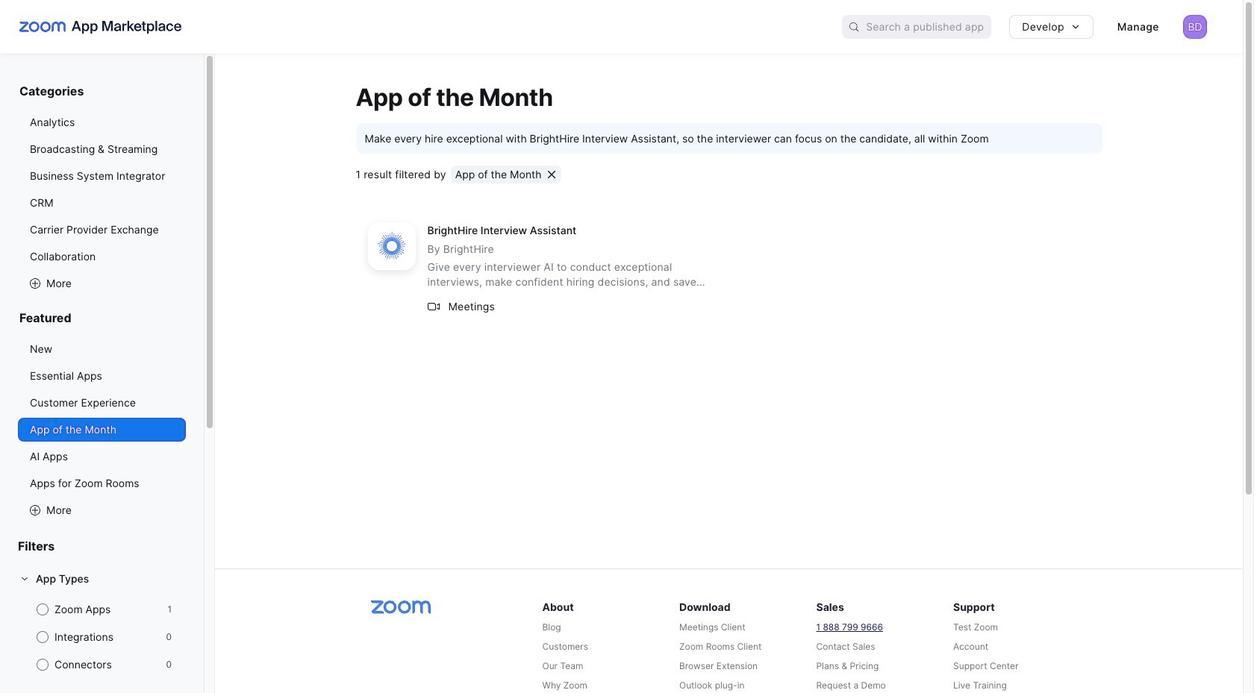 Task type: vqa. For each thing, say whether or not it's contained in the screenshot.
the bottommost account
no



Task type: locate. For each thing, give the bounding box(es) containing it.
Search text field
[[866, 16, 992, 38]]

search a published app element
[[842, 15, 992, 39]]

banner
[[0, 0, 1243, 54]]

current user is barb dwyer element
[[1183, 15, 1207, 39]]



